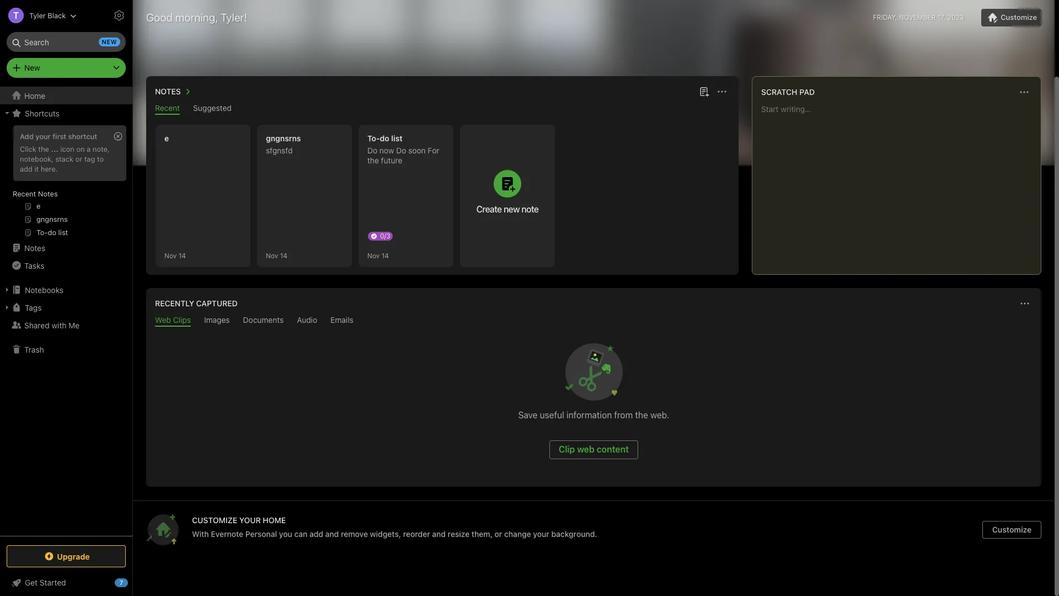 Task type: describe. For each thing, give the bounding box(es) containing it.
group inside tree
[[0, 122, 132, 243]]

suggested
[[193, 103, 232, 113]]

audio tab
[[297, 315, 317, 327]]

information
[[567, 410, 612, 420]]

clip web content
[[559, 444, 629, 454]]

scratch pad
[[762, 87, 815, 97]]

3 nov from the left
[[368, 251, 380, 260]]

a
[[87, 145, 91, 153]]

3 14 from the left
[[382, 251, 389, 260]]

7
[[120, 579, 123, 586]]

14 inside e nov 14
[[179, 251, 186, 260]]

reorder
[[403, 529, 430, 539]]

2023
[[948, 13, 964, 22]]

0/3
[[380, 232, 391, 240]]

recently captured
[[155, 299, 238, 308]]

the inside to-do list do now do soon for the future
[[368, 156, 379, 165]]

tab list for notes
[[148, 103, 737, 115]]

tags button
[[0, 299, 132, 316]]

do
[[380, 134, 390, 143]]

friday,
[[874, 13, 898, 22]]

new inside create new note button
[[504, 204, 520, 214]]

the inside 'web clips' tab panel
[[636, 410, 648, 420]]

web clips tab panel
[[146, 327, 1042, 487]]

more actions field for scratch pad
[[1017, 84, 1033, 100]]

1 and from the left
[[325, 529, 339, 539]]

more actions image for recently captured
[[1019, 297, 1032, 310]]

notes inside button
[[155, 87, 181, 96]]

friday, november 17, 2023
[[874, 13, 964, 22]]

tasks button
[[0, 257, 132, 274]]

tyler
[[29, 11, 46, 20]]

with
[[192, 529, 209, 539]]

recently captured button
[[153, 297, 238, 310]]

expand notebooks image
[[3, 285, 12, 294]]

personal
[[246, 529, 277, 539]]

2 and from the left
[[432, 529, 446, 539]]

get
[[25, 578, 38, 587]]

clip
[[559, 444, 575, 454]]

new inside new search field
[[102, 38, 117, 45]]

resize
[[448, 529, 470, 539]]

with
[[52, 320, 67, 330]]

web clips tab
[[155, 315, 191, 327]]

1 vertical spatial notes
[[38, 189, 58, 198]]

add your first shortcut
[[20, 132, 97, 141]]

the inside group
[[38, 145, 49, 153]]

notebooks
[[25, 285, 64, 294]]

tree containing home
[[0, 87, 132, 535]]

captured
[[196, 299, 238, 308]]

icon on a note, notebook, stack or tag to add it here.
[[20, 145, 110, 173]]

black
[[48, 11, 66, 20]]

now
[[380, 146, 394, 155]]

notes inside 'link'
[[24, 243, 45, 253]]

scratch pad button
[[759, 86, 815, 99]]

home link
[[0, 87, 132, 104]]

customize your home with evernote personal you can add and remove widgets, reorder and resize them, or change your background.
[[192, 515, 598, 539]]

first
[[53, 132, 66, 141]]

sfgnsfd
[[266, 146, 293, 155]]

images
[[204, 315, 230, 325]]

can
[[294, 529, 308, 539]]

or inside icon on a note, notebook, stack or tag to add it here.
[[75, 154, 82, 163]]

1 nov 14 from the left
[[266, 251, 288, 260]]

settings image
[[113, 9, 126, 22]]

me
[[69, 320, 80, 330]]

...
[[51, 145, 58, 153]]

click
[[20, 145, 36, 153]]

audio
[[297, 315, 317, 325]]

started
[[40, 578, 66, 587]]

emails
[[331, 315, 354, 325]]

trash link
[[0, 341, 132, 358]]

documents tab
[[243, 315, 284, 327]]

home
[[24, 91, 45, 100]]

shortcuts button
[[0, 104, 132, 122]]

shared with me link
[[0, 316, 132, 334]]

to-
[[368, 134, 380, 143]]

2 14 from the left
[[280, 251, 288, 260]]

more actions image for scratch pad
[[1018, 86, 1032, 99]]

2 nov 14 from the left
[[368, 251, 389, 260]]

widgets,
[[370, 529, 401, 539]]

e
[[164, 134, 169, 143]]

emails tab
[[331, 315, 354, 327]]

2 nov from the left
[[266, 251, 278, 260]]

recent for recent notes
[[13, 189, 36, 198]]

good morning, tyler!
[[146, 11, 247, 24]]

recent tab panel
[[146, 115, 739, 275]]

create new note button
[[460, 125, 555, 267]]

Start writing… text field
[[762, 104, 1041, 265]]

here.
[[41, 164, 58, 173]]

web.
[[651, 410, 670, 420]]

add inside icon on a note, notebook, stack or tag to add it here.
[[20, 164, 33, 173]]

new
[[24, 63, 40, 72]]

more actions image
[[716, 85, 729, 98]]



Task type: locate. For each thing, give the bounding box(es) containing it.
save
[[519, 410, 538, 420]]

1 horizontal spatial your
[[533, 529, 550, 539]]

1 vertical spatial the
[[368, 156, 379, 165]]

more actions image
[[1018, 86, 1032, 99], [1019, 297, 1032, 310]]

notes down here.
[[38, 189, 58, 198]]

tree
[[0, 87, 132, 535]]

notes button
[[153, 85, 194, 98]]

or right them,
[[495, 529, 502, 539]]

0 horizontal spatial do
[[368, 146, 378, 155]]

1 vertical spatial customize button
[[983, 521, 1042, 539]]

customize
[[192, 515, 237, 525]]

1 vertical spatial or
[[495, 529, 502, 539]]

documents
[[243, 315, 284, 325]]

upgrade button
[[7, 545, 126, 567]]

recent inside tab list
[[155, 103, 180, 113]]

new search field
[[14, 32, 120, 52]]

2 do from the left
[[396, 146, 406, 155]]

it
[[34, 164, 39, 173]]

icon
[[60, 145, 74, 153]]

notes up recent "tab"
[[155, 87, 181, 96]]

add left it
[[20, 164, 33, 173]]

1 vertical spatial your
[[533, 529, 550, 539]]

recently
[[155, 299, 194, 308]]

0 horizontal spatial and
[[325, 529, 339, 539]]

the left future
[[368, 156, 379, 165]]

tab list containing web clips
[[148, 315, 1040, 327]]

recent down it
[[13, 189, 36, 198]]

notes link
[[0, 239, 132, 257]]

do down 'list'
[[396, 146, 406, 155]]

0 horizontal spatial the
[[38, 145, 49, 153]]

or inside customize your home with evernote personal you can add and remove widgets, reorder and resize them, or change your background.
[[495, 529, 502, 539]]

new
[[102, 38, 117, 45], [504, 204, 520, 214]]

2 tab list from the top
[[148, 315, 1040, 327]]

the left ...
[[38, 145, 49, 153]]

add inside customize your home with evernote personal you can add and remove widgets, reorder and resize them, or change your background.
[[310, 529, 323, 539]]

or down on
[[75, 154, 82, 163]]

create new note
[[477, 204, 539, 214]]

1 horizontal spatial add
[[310, 529, 323, 539]]

2 vertical spatial the
[[636, 410, 648, 420]]

nov
[[164, 251, 177, 260], [266, 251, 278, 260], [368, 251, 380, 260]]

shortcut
[[68, 132, 97, 141]]

tasks
[[24, 261, 44, 270]]

2 horizontal spatial nov
[[368, 251, 380, 260]]

web
[[577, 444, 595, 454]]

expand tags image
[[3, 303, 12, 312]]

or
[[75, 154, 82, 163], [495, 529, 502, 539]]

click to collapse image
[[128, 576, 137, 589]]

1 vertical spatial add
[[310, 529, 323, 539]]

scratch
[[762, 87, 798, 97]]

gngnsrns
[[266, 134, 301, 143]]

0 vertical spatial tab list
[[148, 103, 737, 115]]

0 vertical spatial your
[[35, 132, 51, 141]]

1 vertical spatial more actions image
[[1019, 297, 1032, 310]]

recent for recent
[[155, 103, 180, 113]]

recent notes
[[13, 189, 58, 198]]

to-do list do now do soon for the future
[[368, 134, 440, 165]]

1 vertical spatial new
[[504, 204, 520, 214]]

more actions field for recently captured
[[1018, 296, 1033, 311]]

1 horizontal spatial new
[[504, 204, 520, 214]]

0 vertical spatial more actions image
[[1018, 86, 1032, 99]]

content
[[597, 444, 629, 454]]

1 horizontal spatial nov
[[266, 251, 278, 260]]

create
[[477, 204, 502, 214]]

clip web content button
[[550, 440, 639, 459]]

new down settings icon
[[102, 38, 117, 45]]

tab list containing recent
[[148, 103, 737, 115]]

your inside tree
[[35, 132, 51, 141]]

recent down notes button in the top left of the page
[[155, 103, 180, 113]]

get started
[[25, 578, 66, 587]]

0 horizontal spatial nov
[[164, 251, 177, 260]]

your inside customize your home with evernote personal you can add and remove widgets, reorder and resize them, or change your background.
[[533, 529, 550, 539]]

trash
[[24, 345, 44, 354]]

0 horizontal spatial new
[[102, 38, 117, 45]]

More actions field
[[715, 84, 730, 99], [1017, 84, 1033, 100], [1018, 296, 1033, 311]]

your right change
[[533, 529, 550, 539]]

0 horizontal spatial 14
[[179, 251, 186, 260]]

upgrade
[[57, 552, 90, 561]]

suggested tab
[[193, 103, 232, 115]]

images tab
[[204, 315, 230, 327]]

from
[[615, 410, 633, 420]]

for
[[428, 146, 440, 155]]

do down to-
[[368, 146, 378, 155]]

evernote
[[211, 529, 243, 539]]

tab list for recently captured
[[148, 315, 1040, 327]]

0 vertical spatial customize
[[1001, 13, 1038, 22]]

1 horizontal spatial nov 14
[[368, 251, 389, 260]]

notebooks link
[[0, 281, 132, 299]]

useful
[[540, 410, 565, 420]]

to
[[97, 154, 104, 163]]

gngnsrns sfgnsfd
[[266, 134, 301, 155]]

save useful information from the web.
[[519, 410, 670, 420]]

1 horizontal spatial the
[[368, 156, 379, 165]]

0 vertical spatial or
[[75, 154, 82, 163]]

1 vertical spatial tab list
[[148, 315, 1040, 327]]

group
[[0, 122, 132, 243]]

0 vertical spatial customize button
[[982, 9, 1042, 26]]

and left resize
[[432, 529, 446, 539]]

1 vertical spatial customize
[[993, 525, 1032, 534]]

new left note
[[504, 204, 520, 214]]

web clips
[[155, 315, 191, 325]]

0 horizontal spatial nov 14
[[266, 251, 288, 260]]

0 horizontal spatial or
[[75, 154, 82, 163]]

nov inside e nov 14
[[164, 251, 177, 260]]

on
[[76, 145, 85, 153]]

your up click the ... in the top of the page
[[35, 132, 51, 141]]

tyler!
[[221, 11, 247, 24]]

add right can
[[310, 529, 323, 539]]

1 horizontal spatial or
[[495, 529, 502, 539]]

recent inside tree
[[13, 189, 36, 198]]

tags
[[25, 303, 42, 312]]

pad
[[800, 87, 815, 97]]

your
[[35, 132, 51, 141], [533, 529, 550, 539]]

morning,
[[175, 11, 218, 24]]

nov 14
[[266, 251, 288, 260], [368, 251, 389, 260]]

14
[[179, 251, 186, 260], [280, 251, 288, 260], [382, 251, 389, 260]]

you
[[279, 529, 292, 539]]

and left remove
[[325, 529, 339, 539]]

0 vertical spatial add
[[20, 164, 33, 173]]

17,
[[938, 13, 946, 22]]

group containing add your first shortcut
[[0, 122, 132, 243]]

background.
[[552, 529, 598, 539]]

your
[[239, 515, 261, 525]]

list
[[391, 134, 403, 143]]

1 vertical spatial recent
[[13, 189, 36, 198]]

note,
[[93, 145, 110, 153]]

web
[[155, 315, 171, 325]]

future
[[381, 156, 403, 165]]

home
[[263, 515, 286, 525]]

Account field
[[0, 4, 77, 26]]

1 horizontal spatial 14
[[280, 251, 288, 260]]

1 14 from the left
[[179, 251, 186, 260]]

good
[[146, 11, 173, 24]]

tyler black
[[29, 11, 66, 20]]

shared with me
[[24, 320, 80, 330]]

do
[[368, 146, 378, 155], [396, 146, 406, 155]]

note
[[522, 204, 539, 214]]

1 do from the left
[[368, 146, 378, 155]]

clips
[[173, 315, 191, 325]]

change
[[504, 529, 531, 539]]

0 vertical spatial new
[[102, 38, 117, 45]]

2 horizontal spatial 14
[[382, 251, 389, 260]]

shortcuts
[[25, 108, 60, 118]]

them,
[[472, 529, 493, 539]]

add
[[20, 164, 33, 173], [310, 529, 323, 539]]

0 horizontal spatial your
[[35, 132, 51, 141]]

1 nov from the left
[[164, 251, 177, 260]]

1 horizontal spatial recent
[[155, 103, 180, 113]]

Search text field
[[14, 32, 118, 52]]

add
[[20, 132, 34, 141]]

notebook,
[[20, 154, 53, 163]]

0 vertical spatial notes
[[155, 87, 181, 96]]

0 horizontal spatial recent
[[13, 189, 36, 198]]

recent tab
[[155, 103, 180, 115]]

soon
[[409, 146, 426, 155]]

remove
[[341, 529, 368, 539]]

Help and Learning task checklist field
[[0, 574, 132, 592]]

tab list
[[148, 103, 737, 115], [148, 315, 1040, 327]]

notes up tasks
[[24, 243, 45, 253]]

1 horizontal spatial do
[[396, 146, 406, 155]]

2 vertical spatial notes
[[24, 243, 45, 253]]

0 vertical spatial recent
[[155, 103, 180, 113]]

0 vertical spatial the
[[38, 145, 49, 153]]

tag
[[84, 154, 95, 163]]

1 tab list from the top
[[148, 103, 737, 115]]

2 horizontal spatial the
[[636, 410, 648, 420]]

1 horizontal spatial and
[[432, 529, 446, 539]]

e nov 14
[[164, 134, 186, 260]]

click the ...
[[20, 145, 58, 153]]

0 horizontal spatial add
[[20, 164, 33, 173]]

new button
[[7, 58, 126, 78]]

the right the from
[[636, 410, 648, 420]]

customize button
[[982, 9, 1042, 26], [983, 521, 1042, 539]]



Task type: vqa. For each thing, say whether or not it's contained in the screenshot.
tab
no



